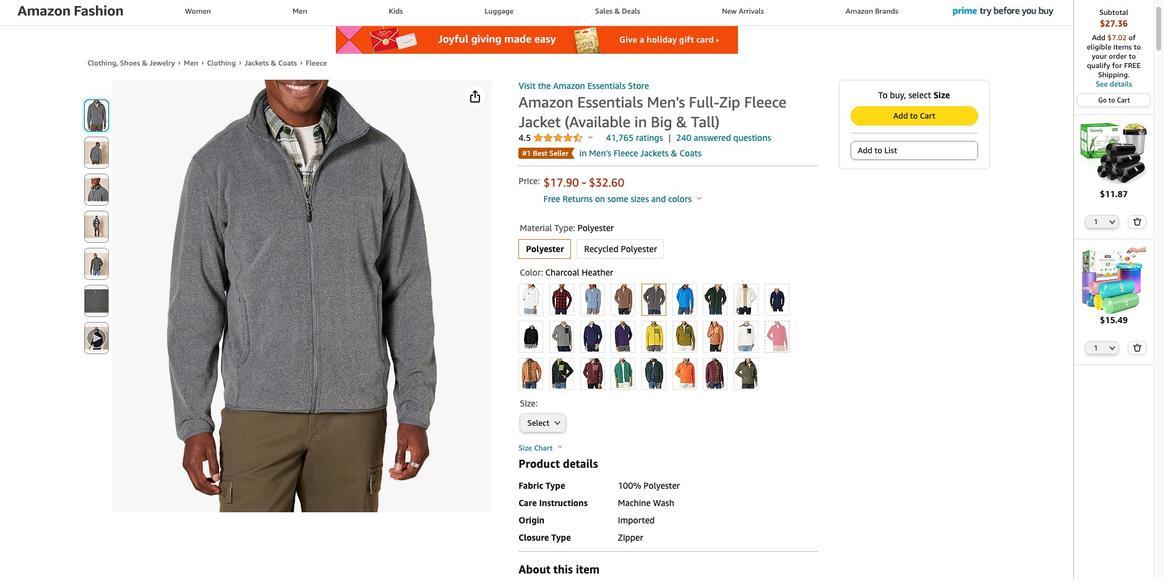 Task type: vqa. For each thing, say whether or not it's contained in the screenshot.
the middle Gift Cards
no



Task type: locate. For each thing, give the bounding box(es) containing it.
add left list
[[858, 145, 873, 155]]

men right jewelry
[[184, 58, 198, 67]]

1 vertical spatial jackets
[[641, 148, 669, 158]]

zip
[[719, 93, 741, 111]]

2 1 from the top
[[1094, 344, 1098, 352]]

1 horizontal spatial in
[[635, 113, 647, 131]]

amazon left brands
[[846, 6, 873, 15]]

price:
[[519, 176, 540, 186]]

add for add to cart
[[894, 111, 908, 121]]

clothing, shoes & jewelry › men › clothing › jackets & coats › fleece
[[88, 58, 327, 67]]

0 horizontal spatial jackets
[[245, 58, 269, 67]]

machine
[[618, 498, 651, 509]]

women link
[[144, 0, 252, 25]]

1 horizontal spatial men's
[[647, 93, 685, 111]]

new arrivals
[[722, 6, 764, 15]]

1 vertical spatial type
[[551, 533, 571, 543]]

1 left dropdown image
[[1094, 344, 1098, 352]]

type
[[546, 481, 565, 491], [551, 533, 571, 543]]

&
[[615, 6, 620, 15], [142, 58, 147, 67], [271, 58, 276, 67], [676, 113, 687, 131], [671, 148, 678, 158]]

0 horizontal spatial men's
[[589, 148, 611, 158]]

› left fleece link at the top of the page
[[300, 58, 303, 67]]

4.5
[[519, 132, 533, 143]]

1 vertical spatial 1
[[1094, 344, 1098, 352]]

men's up big
[[647, 93, 685, 111]]

0 vertical spatial jackets
[[245, 58, 269, 67]]

returns
[[563, 194, 593, 204]]

details
[[1110, 79, 1132, 88], [563, 457, 598, 471]]

the
[[538, 80, 551, 91]]

0 vertical spatial size
[[934, 90, 950, 100]]

$32.60
[[589, 176, 625, 189]]

1 vertical spatial details
[[563, 457, 598, 471]]

details for see details
[[1110, 79, 1132, 88]]

size left chart
[[519, 444, 532, 453]]

fleece link
[[306, 58, 327, 67]]

women
[[185, 6, 211, 15]]

1 vertical spatial size
[[519, 444, 532, 453]]

1 vertical spatial popover image
[[697, 197, 702, 200]]

3 › from the left
[[239, 58, 241, 67]]

0 horizontal spatial popover image
[[588, 136, 593, 139]]

add inside navigation navigation
[[1092, 33, 1106, 42]]

ratings
[[636, 132, 663, 143]]

0 vertical spatial option group
[[515, 237, 818, 262]]

men's down 41,765 at right top
[[589, 148, 611, 158]]

1 horizontal spatial dropdown image
[[1110, 219, 1116, 224]]

sales & deals link
[[554, 0, 681, 25]]

burgundy image
[[704, 359, 727, 390]]

wash
[[653, 498, 674, 509]]

›
[[178, 58, 181, 67], [202, 58, 204, 67], [239, 58, 241, 67], [300, 58, 303, 67]]

| 240 answered questions
[[669, 132, 771, 143]]

to left list
[[875, 145, 882, 155]]

recycled
[[584, 244, 619, 254]]

questions
[[734, 132, 771, 143]]

None submit
[[84, 100, 108, 131], [84, 137, 108, 168], [84, 175, 108, 205], [84, 212, 108, 243], [1129, 216, 1146, 228], [84, 249, 108, 280], [84, 286, 108, 317], [84, 323, 108, 354], [1129, 342, 1146, 355], [84, 100, 108, 131], [84, 137, 108, 168], [84, 175, 108, 205], [84, 212, 108, 243], [1129, 216, 1146, 228], [84, 249, 108, 280], [84, 286, 108, 317], [84, 323, 108, 354], [1129, 342, 1146, 355]]

tall)
[[691, 113, 720, 131]]

0 vertical spatial men
[[293, 6, 307, 15]]

cart for go to cart
[[1117, 96, 1130, 104]]

1 horizontal spatial men link
[[252, 0, 348, 25]]

on
[[595, 194, 605, 204]]

0 vertical spatial in
[[635, 113, 647, 131]]

$7.02
[[1108, 33, 1127, 42]]

about
[[519, 563, 551, 577]]

in right seller
[[580, 148, 587, 158]]

0 horizontal spatial details
[[563, 457, 598, 471]]

subtotal $27.36
[[1100, 7, 1129, 28]]

to for add to list
[[875, 145, 882, 155]]

cart inside navigation navigation
[[1117, 96, 1130, 104]]

to right go
[[1109, 96, 1116, 104]]

polyester
[[578, 223, 614, 233], [526, 244, 564, 254], [621, 244, 657, 254], [644, 481, 680, 491]]

2 vertical spatial add
[[858, 145, 873, 155]]

popover image right colors
[[697, 197, 702, 200]]

dark green navy tartan plaid image
[[642, 359, 666, 390]]

› left clothing
[[202, 58, 204, 67]]

essentials
[[588, 80, 626, 91], [577, 93, 643, 111]]

type for fabric type
[[546, 481, 565, 491]]

& up 240 at the top
[[676, 113, 687, 131]]

fleece inside amazon essentials men's full-zip fleece jacket (available in big & tall)
[[744, 93, 787, 111]]

polyester right recycled
[[621, 244, 657, 254]]

1 vertical spatial amazon
[[553, 80, 585, 91]]

1 vertical spatial men
[[184, 58, 198, 67]]

free
[[1124, 61, 1141, 70]]

0 horizontal spatial men link
[[184, 58, 198, 67]]

1 vertical spatial add
[[894, 111, 908, 121]]

add inside 'add to list' radio
[[858, 145, 873, 155]]

0 horizontal spatial fleece
[[306, 58, 327, 67]]

1 horizontal spatial fleece
[[614, 148, 638, 158]]

0 vertical spatial men link
[[252, 0, 348, 25]]

fabric type
[[519, 481, 565, 491]]

luggage link
[[444, 0, 554, 25]]

cart
[[1117, 96, 1130, 104], [920, 111, 936, 121]]

1 vertical spatial in
[[580, 148, 587, 158]]

kids
[[389, 6, 403, 15]]

› right clothing link
[[239, 58, 241, 67]]

clothing link
[[207, 58, 236, 67]]

1 horizontal spatial jackets
[[641, 148, 669, 158]]

1 vertical spatial men link
[[184, 58, 198, 67]]

coats down 240 at the top
[[680, 148, 702, 158]]

coats inside the clothing, shoes & jewelry › men › clothing › jackets & coats › fleece
[[278, 58, 297, 67]]

to for add to cart
[[910, 111, 918, 121]]

fabric
[[519, 481, 543, 491]]

#1 best seller
[[522, 149, 569, 158]]

› right jewelry
[[178, 58, 181, 67]]

0 vertical spatial 1
[[1094, 218, 1098, 226]]

popover image
[[558, 445, 562, 449]]

0 vertical spatial coats
[[278, 58, 297, 67]]

popover image down "(available"
[[588, 136, 593, 139]]

dropdown image
[[1110, 346, 1116, 351]]

khaki brown orange color block image
[[704, 322, 727, 353]]

1 horizontal spatial popover image
[[697, 197, 702, 200]]

option group containing polyester
[[515, 237, 818, 262]]

0 vertical spatial amazon
[[846, 6, 873, 15]]

answered
[[694, 132, 731, 143]]

type for closure type
[[551, 533, 571, 543]]

to buy, select size
[[878, 90, 950, 100]]

& inside amazon essentials men's full-zip fleece jacket (available in big & tall)
[[676, 113, 687, 131]]

order
[[1109, 51, 1127, 61]]

black red buffalo plaid image
[[550, 285, 574, 315]]

black charcoal heather color block image
[[550, 322, 574, 353]]

1 horizontal spatial size
[[934, 90, 950, 100]]

1 vertical spatial fleece
[[744, 93, 787, 111]]

fleece right 'zip'
[[744, 93, 787, 111]]

2 delete image from the top
[[1133, 344, 1142, 352]]

of
[[1129, 33, 1136, 42]]

men link for clothing link
[[184, 58, 198, 67]]

0 vertical spatial delete image
[[1133, 218, 1142, 226]]

amazon essentials men&#39;s full-zip fleece jacket (available in big &amp; tall) image
[[166, 80, 438, 513]]

popover image
[[588, 136, 593, 139], [697, 197, 702, 200]]

fleece
[[306, 58, 327, 67], [744, 93, 787, 111], [614, 148, 638, 158]]

add for add $7.02
[[1092, 33, 1106, 42]]

add left $7.02
[[1092, 33, 1106, 42]]

details right product
[[563, 457, 598, 471]]

0 vertical spatial popover image
[[588, 136, 593, 139]]

dropdown image for 1
[[1110, 219, 1116, 224]]

& right sales
[[615, 6, 620, 15]]

2 horizontal spatial fleece
[[744, 93, 787, 111]]

navigation navigation
[[0, 0, 1155, 580]]

toffee brown image
[[519, 359, 543, 390]]

1 horizontal spatial men
[[293, 6, 307, 15]]

men
[[293, 6, 307, 15], [184, 58, 198, 67]]

polyester inside button
[[621, 244, 657, 254]]

polyester up wash
[[644, 481, 680, 491]]

closure
[[519, 533, 549, 543]]

type right closure
[[551, 533, 571, 543]]

popover image inside free returns on some sizes and colors button
[[697, 197, 702, 200]]

0 vertical spatial cart
[[1117, 96, 1130, 104]]

size
[[934, 90, 950, 100], [519, 444, 532, 453]]

light grey heather image
[[519, 285, 543, 315]]

dropdown image
[[1110, 219, 1116, 224], [555, 421, 561, 426]]

1 for $11.87
[[1094, 218, 1098, 226]]

240 answered questions link
[[676, 132, 771, 144]]

popover image inside 4.5 button
[[588, 136, 593, 139]]

amazon down the
[[519, 93, 574, 111]]

1 horizontal spatial details
[[1110, 79, 1132, 88]]

coats left fleece link at the top of the page
[[278, 58, 297, 67]]

blue heather image
[[581, 285, 604, 315]]

0 horizontal spatial coats
[[278, 58, 297, 67]]

new arrivals link
[[681, 0, 805, 25]]

men link right jewelry
[[184, 58, 198, 67]]

0 horizontal spatial men
[[184, 58, 198, 67]]

visit the amazon essentials store
[[519, 80, 649, 91]]

1 vertical spatial essentials
[[577, 93, 643, 111]]

dropdown image down $11.87
[[1110, 219, 1116, 224]]

prime try before you buy image
[[947, 0, 1060, 26]]

clothing,
[[88, 58, 118, 67]]

2 option group from the top
[[515, 281, 818, 393]]

color: charcoal heather
[[520, 267, 613, 278]]

2 horizontal spatial add
[[1092, 33, 1106, 42]]

amazon inside amazon essentials men's full-zip fleece jacket (available in big & tall)
[[519, 93, 574, 111]]

this
[[554, 563, 573, 577]]

men up fleece link at the top of the page
[[293, 6, 307, 15]]

in up 41,765 ratings
[[635, 113, 647, 131]]

men link for luggage link
[[252, 0, 348, 25]]

1 option group from the top
[[515, 237, 818, 262]]

essentials up "(available"
[[577, 93, 643, 111]]

details up go to cart
[[1110, 79, 1132, 88]]

#1
[[522, 149, 531, 158]]

1 vertical spatial dropdown image
[[555, 421, 561, 426]]

type up care instructions
[[546, 481, 565, 491]]

material
[[520, 223, 552, 233]]

men link up fleece link at the top of the page
[[252, 0, 348, 25]]

in inside amazon essentials men's full-zip fleece jacket (available in big & tall)
[[635, 113, 647, 131]]

2 vertical spatial amazon
[[519, 93, 574, 111]]

type:
[[554, 223, 575, 233]]

jackets down ratings
[[641, 148, 669, 158]]

dropdown image right select
[[555, 421, 561, 426]]

essentials left store
[[588, 80, 626, 91]]

polyester down "material"
[[526, 244, 564, 254]]

1
[[1094, 218, 1098, 226], [1094, 344, 1098, 352]]

men's
[[647, 93, 685, 111], [589, 148, 611, 158]]

oatmeal heather image
[[734, 285, 758, 315]]

1 horizontal spatial cart
[[1117, 96, 1130, 104]]

jacket
[[519, 113, 561, 131]]

men inside the clothing, shoes & jewelry › men › clothing › jackets & coats › fleece
[[184, 58, 198, 67]]

shoes
[[120, 58, 140, 67]]

add down buy,
[[894, 111, 908, 121]]

0 horizontal spatial dropdown image
[[555, 421, 561, 426]]

4 › from the left
[[300, 58, 303, 67]]

amazon inside navigation navigation
[[846, 6, 873, 15]]

0 vertical spatial men's
[[647, 93, 685, 111]]

|
[[669, 132, 671, 143]]

Add to Cart submit
[[851, 107, 977, 125]]

1 horizontal spatial add
[[894, 111, 908, 121]]

amazon right the
[[553, 80, 585, 91]]

to inside radio
[[875, 145, 882, 155]]

jackets
[[245, 58, 269, 67], [641, 148, 669, 158]]

0 horizontal spatial add
[[858, 145, 873, 155]]

to right order
[[1129, 51, 1136, 61]]

cart down see details link
[[1117, 96, 1130, 104]]

1 1 from the top
[[1094, 218, 1098, 226]]

sizes
[[631, 194, 649, 204]]

dropdown image for select
[[555, 421, 561, 426]]

black navy color block image
[[581, 322, 604, 353]]

0 horizontal spatial cart
[[920, 111, 936, 121]]

cart down select
[[920, 111, 936, 121]]

1 vertical spatial option group
[[515, 281, 818, 393]]

$27.36
[[1100, 18, 1128, 28]]

black purple color block image
[[612, 322, 635, 353]]

delete image for $15.49
[[1133, 344, 1142, 352]]

coats
[[278, 58, 297, 67], [680, 148, 702, 158]]

fleece right jackets & coats link
[[306, 58, 327, 67]]

to down to buy, select size
[[910, 111, 918, 121]]

recycled polyester button
[[577, 240, 664, 259]]

1 horizontal spatial coats
[[680, 148, 702, 158]]

0 vertical spatial add
[[1092, 33, 1106, 42]]

1 vertical spatial cart
[[920, 111, 936, 121]]

100% polyester
[[618, 481, 680, 491]]

cart for add to cart
[[920, 111, 936, 121]]

details inside navigation navigation
[[1110, 79, 1132, 88]]

0 vertical spatial fleece
[[306, 58, 327, 67]]

0 horizontal spatial size
[[519, 444, 532, 453]]

go
[[1099, 96, 1107, 104]]

0 vertical spatial type
[[546, 481, 565, 491]]

size right select
[[934, 90, 950, 100]]

men link
[[252, 0, 348, 25], [184, 58, 198, 67]]

select
[[909, 90, 931, 100]]

fleece down 41,765 at right top
[[614, 148, 638, 158]]

0 vertical spatial details
[[1110, 79, 1132, 88]]

delete image
[[1133, 218, 1142, 226], [1133, 344, 1142, 352]]

1 up 1.2 gallon/330pcs strong trash bags colorful clear garbage bags by teivio, bathroom trash can bin liners, small plastic bags for home office kitchen, multicolor image
[[1094, 218, 1098, 226]]

1 vertical spatial delete image
[[1133, 344, 1142, 352]]

0 vertical spatial dropdown image
[[1110, 219, 1116, 224]]

1 delete image from the top
[[1133, 218, 1142, 226]]

amazon for essentials
[[519, 93, 574, 111]]

of eligible items to your order to qualify for free shipping.
[[1087, 33, 1141, 79]]

men link inside navigation navigation
[[252, 0, 348, 25]]

1 vertical spatial coats
[[680, 148, 702, 158]]

2 vertical spatial fleece
[[614, 148, 638, 158]]

jackets right clothing link
[[245, 58, 269, 67]]

option group
[[515, 237, 818, 262], [515, 281, 818, 393]]



Task type: describe. For each thing, give the bounding box(es) containing it.
black olive color block image
[[550, 359, 574, 390]]

colors
[[668, 194, 692, 204]]

origin
[[519, 515, 545, 526]]

big
[[651, 113, 673, 131]]

luggage
[[485, 6, 514, 15]]

and
[[651, 194, 666, 204]]

instructions
[[539, 498, 588, 509]]

polyester up recycled
[[578, 223, 614, 233]]

amazon brands link
[[805, 0, 939, 25]]

store
[[628, 80, 649, 91]]

about this item
[[519, 563, 600, 577]]

1 vertical spatial men's
[[589, 148, 611, 158]]

$11.87
[[1100, 189, 1128, 199]]

product details
[[519, 457, 598, 471]]

(available
[[565, 113, 631, 131]]

dark green image
[[612, 359, 635, 390]]

& right shoes
[[142, 58, 147, 67]]

free returns on some sizes and colors button
[[544, 193, 702, 205]]

details for product details
[[563, 457, 598, 471]]

4.5 button
[[519, 132, 593, 144]]

240
[[676, 132, 692, 143]]

size inside button
[[519, 444, 532, 453]]

dark green camo image
[[734, 359, 758, 390]]

jackets inside the clothing, shoes & jewelry › men › clothing › jackets & coats › fleece
[[245, 58, 269, 67]]

gold olive color block image
[[642, 322, 666, 353]]

hommaly 1.2 gallon 240 pcs small black trash bags, strong garbage bags, bathroom trash can bin liners unscented, mini plastic bags for office, waste basket liner, fit 3,4.5,6 liters, 0.5,0.8,1,1.2 gal image
[[1080, 120, 1148, 188]]

amazon essentials men's full-zip fleece jacket (available in big & tall)
[[519, 93, 787, 131]]

for
[[1113, 61, 1122, 70]]

brown heather image
[[612, 285, 635, 315]]

sales & deals
[[595, 6, 640, 15]]

1 › from the left
[[178, 58, 181, 67]]

black image
[[519, 322, 543, 353]]

& down 240 at the top
[[671, 148, 678, 158]]

go to cart
[[1099, 96, 1130, 104]]

in men's fleece jackets & coats
[[580, 148, 702, 158]]

product
[[519, 457, 560, 471]]

deals
[[622, 6, 640, 15]]

clothing, shoes & jewelry link
[[88, 58, 175, 67]]

your
[[1092, 51, 1107, 61]]

$15.49
[[1100, 315, 1128, 326]]

amazon brands
[[846, 6, 899, 15]]

cobalt blue image
[[673, 285, 697, 315]]

zipper
[[618, 533, 643, 543]]

0 horizontal spatial in
[[580, 148, 587, 158]]

orange image
[[673, 359, 697, 390]]

amazon for brands
[[846, 6, 873, 15]]

size chart button
[[519, 442, 562, 453]]

41,765 ratings
[[606, 132, 663, 143]]

free
[[544, 194, 560, 204]]

delete image for $11.87
[[1133, 218, 1142, 226]]

2 › from the left
[[202, 58, 204, 67]]

select
[[527, 418, 550, 428]]

navy oatmeal heather color block image
[[734, 322, 758, 353]]

size chart
[[519, 444, 555, 453]]

see details link
[[1080, 79, 1148, 88]]

option group for polyester
[[515, 237, 818, 262]]

see
[[1096, 79, 1108, 88]]

imported
[[618, 515, 655, 526]]

recycled polyester
[[584, 244, 657, 254]]

charcoal heather image
[[642, 285, 666, 315]]

care instructions
[[519, 498, 588, 509]]

golden olive green color block image
[[673, 322, 697, 353]]

men's inside amazon essentials men's full-zip fleece jacket (available in big & tall)
[[647, 93, 685, 111]]

to right items
[[1134, 42, 1141, 51]]

& left fleece link at the top of the page
[[271, 58, 276, 67]]

Add to List radio
[[851, 141, 978, 160]]

heather
[[582, 267, 613, 278]]

add to list
[[858, 145, 897, 155]]

items
[[1114, 42, 1132, 51]]

chart
[[534, 444, 553, 453]]

buy,
[[890, 90, 906, 100]]

Add to List submit
[[851, 142, 977, 160]]

$17.90 - $32.60
[[544, 175, 625, 190]]

option group for heather
[[515, 281, 818, 393]]

jewelry
[[149, 58, 175, 67]]

men inside navigation navigation
[[293, 6, 307, 15]]

visit
[[519, 80, 536, 91]]

polyester button
[[519, 240, 570, 259]]

closure type
[[519, 533, 571, 543]]

to for go to cart
[[1109, 96, 1116, 104]]

1 for $15.49
[[1094, 344, 1098, 352]]

jackets & coats link
[[245, 58, 297, 67]]

0 vertical spatial essentials
[[588, 80, 626, 91]]

free returns on some sizes and colors
[[544, 194, 694, 204]]

1.2 gallon/330pcs strong trash bags colorful clear garbage bags by teivio, bathroom trash can bin liners, small plastic bags for home office kitchen, multicolor image
[[1080, 247, 1148, 315]]

list
[[885, 145, 897, 155]]

100%
[[618, 481, 641, 491]]

new
[[722, 6, 737, 15]]

clothing
[[207, 58, 236, 67]]

best
[[533, 149, 548, 158]]

charcoal
[[546, 267, 580, 278]]

size:
[[520, 398, 538, 409]]

navy image
[[765, 285, 789, 315]]

41,765 ratings link
[[606, 132, 663, 143]]

joyful giving made easy. image
[[336, 26, 738, 54]]

essentials inside amazon essentials men's full-zip fleece jacket (available in big & tall)
[[577, 93, 643, 111]]

eligible
[[1087, 42, 1112, 51]]

brands
[[875, 6, 899, 15]]

polyester inside button
[[526, 244, 564, 254]]

amazon fashion image
[[17, 0, 136, 27]]

visit the amazon essentials store link
[[519, 80, 649, 91]]

fleece inside the clothing, shoes & jewelry › men › clothing › jackets & coats › fleece
[[306, 58, 327, 67]]

material type: polyester
[[520, 223, 614, 233]]

full-
[[689, 93, 719, 111]]

-
[[582, 175, 587, 190]]

forest green image
[[704, 285, 727, 315]]

red image
[[765, 322, 789, 353]]

add for add to list
[[858, 145, 873, 155]]

care
[[519, 498, 537, 509]]

subtotal
[[1100, 7, 1129, 17]]

burgundy/grape image
[[581, 359, 604, 390]]

41,765
[[606, 132, 634, 143]]

qualify
[[1087, 61, 1111, 70]]

color:
[[520, 267, 543, 278]]

& inside the sales & deals link
[[615, 6, 620, 15]]



